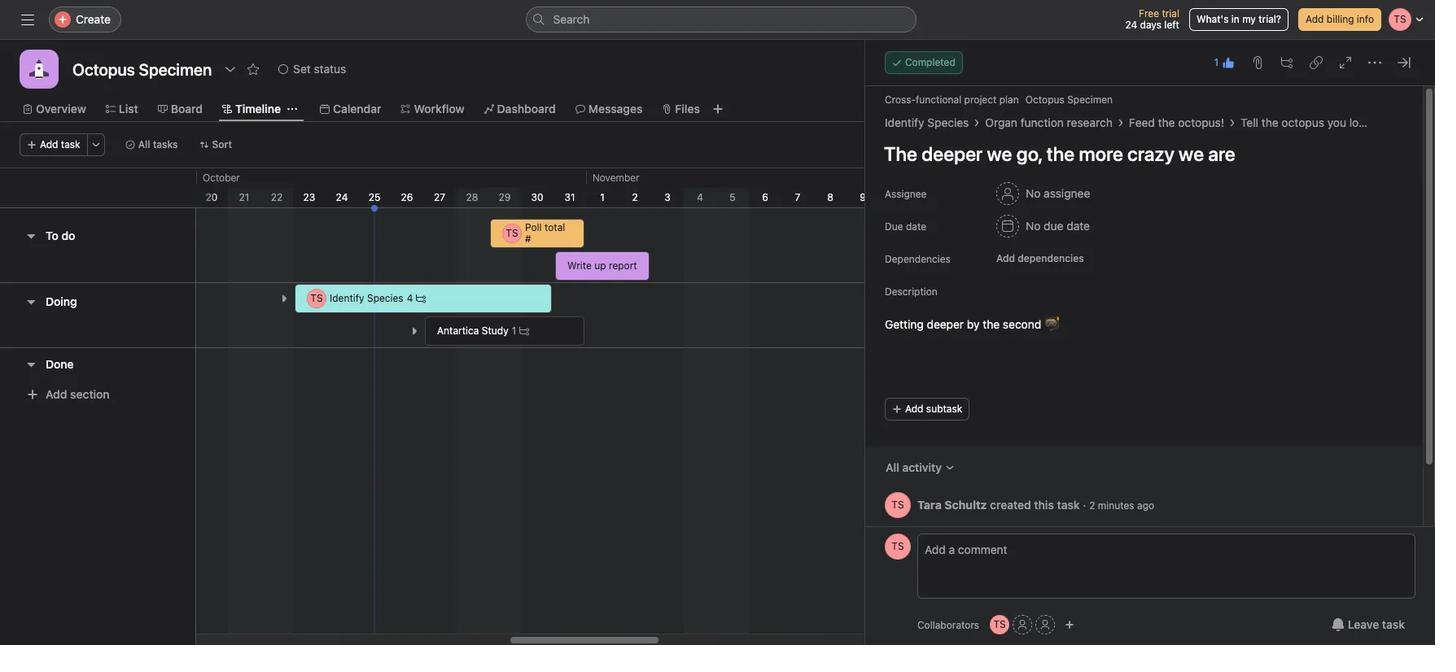 Task type: describe. For each thing, give the bounding box(es) containing it.
leave task
[[1349, 618, 1406, 632]]

20
[[206, 191, 218, 204]]

7
[[795, 191, 801, 204]]

tell
[[1241, 116, 1259, 130]]

1 horizontal spatial task
[[1058, 498, 1080, 512]]

0 horizontal spatial the
[[983, 318, 1000, 331]]

search button
[[526, 7, 917, 33]]

collapse task list for the section done image
[[24, 358, 37, 371]]

the deeper we go, the more crazy we are dialog
[[866, 40, 1436, 646]]

set status
[[293, 62, 346, 76]]

ts right show subtasks for task identify species icon
[[311, 292, 323, 305]]

board
[[171, 102, 203, 116]]

0 vertical spatial ts button
[[885, 493, 911, 519]]

tab actions image
[[287, 104, 297, 114]]

done
[[46, 357, 74, 371]]

leftcount image
[[520, 327, 530, 336]]

add task button
[[20, 134, 88, 156]]

add section
[[46, 388, 110, 402]]

dashboard
[[497, 102, 556, 116]]

write up report
[[568, 260, 638, 272]]

24 inside free trial 24 days left
[[1126, 19, 1138, 31]]

add for add task
[[40, 138, 58, 151]]

days
[[1141, 19, 1162, 31]]

in
[[1232, 13, 1240, 25]]

ago
[[1138, 500, 1155, 512]]

tara schultz link
[[918, 498, 987, 512]]

expand sidebar image
[[21, 13, 34, 26]]

#
[[525, 233, 531, 245]]

1 vertical spatial 4
[[407, 292, 413, 305]]

add task
[[40, 138, 80, 151]]

collaborators
[[918, 619, 980, 632]]

feed the octopus!
[[1130, 116, 1225, 130]]

more actions for this task image
[[1369, 56, 1382, 69]]

2 vertical spatial ts button
[[990, 616, 1010, 635]]

0 horizontal spatial species
[[367, 292, 404, 305]]

functional
[[916, 94, 962, 106]]

add dependencies
[[997, 252, 1085, 265]]

add for add dependencies
[[997, 252, 1016, 265]]

all activity button
[[876, 454, 966, 483]]

🤿
[[1045, 318, 1060, 331]]

what's in my trial?
[[1197, 13, 1282, 25]]

to do
[[46, 229, 75, 243]]

report
[[609, 260, 638, 272]]

set status button
[[271, 58, 354, 81]]

poll
[[525, 222, 542, 234]]

3
[[665, 191, 671, 204]]

feed the octopus! link
[[1130, 114, 1225, 132]]

completed
[[906, 56, 956, 68]]

add subtask button
[[885, 398, 970, 421]]

create
[[76, 12, 111, 26]]

overview
[[36, 102, 86, 116]]

antartica
[[437, 325, 479, 337]]

assignee
[[885, 188, 927, 200]]

the for octopus!
[[1159, 116, 1176, 130]]

show subtasks for task antartica study image
[[410, 327, 419, 336]]

tasks
[[153, 138, 178, 151]]

cross-functional project plan octopus specimen
[[885, 94, 1113, 106]]

function
[[1021, 116, 1064, 130]]

all for all tasks
[[138, 138, 150, 151]]

set
[[293, 62, 311, 76]]

add or remove collaborators image
[[1065, 621, 1075, 630]]

1 inside 'november 1'
[[600, 191, 605, 204]]

timeline
[[235, 102, 281, 116]]

copy task link image
[[1310, 56, 1324, 69]]

doing
[[46, 295, 77, 309]]

1 vertical spatial ts button
[[885, 534, 911, 560]]

octopus
[[1026, 94, 1065, 106]]

create button
[[49, 7, 121, 33]]

files
[[676, 102, 700, 116]]

identify species inside main content
[[885, 116, 969, 130]]

completed button
[[885, 51, 963, 74]]

8
[[828, 191, 834, 204]]

no due date
[[1026, 219, 1091, 233]]

due
[[1044, 219, 1064, 233]]

leave task button
[[1322, 611, 1416, 640]]

calendar
[[333, 102, 382, 116]]

cross-functional project plan link
[[885, 94, 1020, 106]]

assignee
[[1044, 187, 1091, 200]]

25
[[369, 191, 381, 204]]

love
[[1350, 116, 1372, 130]]

1 button
[[1210, 51, 1240, 74]]

deeper
[[927, 318, 964, 331]]

no for no assignee
[[1026, 187, 1041, 200]]

sort button
[[192, 134, 240, 156]]

study
[[482, 325, 509, 337]]

26
[[401, 191, 413, 204]]

trial
[[1163, 7, 1180, 20]]

2 inside tara schultz created this task · 2 minutes ago
[[1090, 500, 1096, 512]]

november
[[593, 172, 640, 184]]

full screen image
[[1340, 56, 1353, 69]]

getting
[[885, 318, 924, 331]]

organ function research
[[986, 116, 1113, 130]]

all tasks button
[[118, 134, 185, 156]]

no assignee
[[1026, 187, 1091, 200]]

created
[[991, 498, 1032, 512]]

add billing info button
[[1299, 8, 1382, 31]]

no due date button
[[990, 212, 1098, 241]]

collapse task list for the section to do image
[[24, 230, 37, 243]]

the for octopus
[[1262, 116, 1279, 130]]

octopus
[[1282, 116, 1325, 130]]



Task type: locate. For each thing, give the bounding box(es) containing it.
no assignee button
[[990, 179, 1098, 209]]

21
[[239, 191, 250, 204]]

october
[[203, 172, 240, 184]]

search list box
[[526, 7, 917, 33]]

1 left leftcount image
[[512, 325, 517, 337]]

2 right ·
[[1090, 500, 1096, 512]]

date inside dropdown button
[[1067, 219, 1091, 233]]

add left billing
[[1306, 13, 1325, 25]]

getting deeper by the second 🤿
[[885, 318, 1060, 331]]

task right leave
[[1383, 618, 1406, 632]]

show subtasks for task identify species image
[[279, 294, 289, 304]]

messages
[[589, 102, 643, 116]]

date
[[1067, 219, 1091, 233], [906, 221, 927, 233]]

close details image
[[1398, 56, 1411, 69]]

task left ·
[[1058, 498, 1080, 512]]

the right feed
[[1159, 116, 1176, 130]]

ts for ts button to the middle
[[892, 541, 905, 553]]

add down overview link on the top
[[40, 138, 58, 151]]

tell the octopus you love them
[[1241, 116, 1401, 130]]

second
[[1003, 318, 1042, 331]]

add left dependencies
[[997, 252, 1016, 265]]

24 right 23
[[336, 191, 348, 204]]

1 no from the top
[[1026, 187, 1041, 200]]

due
[[885, 221, 904, 233]]

Task Name text field
[[874, 135, 1404, 173]]

add for add billing info
[[1306, 13, 1325, 25]]

add dependencies button
[[990, 248, 1092, 270]]

date right due on the right top
[[1067, 219, 1091, 233]]

workflow link
[[401, 100, 465, 118]]

1 vertical spatial identify
[[330, 292, 365, 305]]

ts button down all activity
[[885, 534, 911, 560]]

24
[[1126, 19, 1138, 31], [336, 191, 348, 204]]

1 vertical spatial 24
[[336, 191, 348, 204]]

no for no due date
[[1026, 219, 1041, 233]]

project
[[965, 94, 997, 106]]

task left more actions icon
[[61, 138, 80, 151]]

0 vertical spatial identify species
[[885, 116, 969, 130]]

octopus specimen link
[[1026, 94, 1113, 106]]

my
[[1243, 13, 1257, 25]]

main content containing identify species
[[866, 86, 1424, 596]]

29
[[499, 191, 511, 204]]

1 horizontal spatial species
[[928, 116, 969, 130]]

leftcount image
[[416, 294, 426, 304]]

27
[[434, 191, 446, 204]]

free
[[1139, 7, 1160, 20]]

to
[[46, 229, 58, 243]]

all left activity
[[886, 461, 900, 475]]

add for add subtask
[[906, 403, 924, 415]]

1 horizontal spatial identify
[[885, 116, 925, 130]]

1 horizontal spatial all
[[886, 461, 900, 475]]

1 horizontal spatial 4
[[697, 191, 704, 204]]

2 vertical spatial task
[[1383, 618, 1406, 632]]

dashboard link
[[484, 100, 556, 118]]

task inside button
[[1383, 618, 1406, 632]]

4
[[697, 191, 704, 204], [407, 292, 413, 305]]

collapse task list for the section doing image
[[24, 296, 37, 309]]

november 1
[[593, 172, 640, 204]]

add billing info
[[1306, 13, 1375, 25]]

task for add task
[[61, 138, 80, 151]]

1
[[1215, 56, 1219, 68], [600, 191, 605, 204], [512, 325, 517, 337]]

specimen
[[1068, 94, 1113, 106]]

all inside "dropdown button"
[[138, 138, 150, 151]]

0 vertical spatial no
[[1026, 187, 1041, 200]]

add subtask
[[906, 403, 963, 415]]

0 vertical spatial 2
[[632, 191, 638, 204]]

0 horizontal spatial all
[[138, 138, 150, 151]]

species inside main content
[[928, 116, 969, 130]]

list
[[119, 102, 138, 116]]

ts for bottom ts button
[[994, 619, 1006, 631]]

1 horizontal spatial 1
[[600, 191, 605, 204]]

trial?
[[1259, 13, 1282, 25]]

task inside "button"
[[61, 138, 80, 151]]

activity
[[903, 461, 942, 475]]

main content inside the deeper we go, the more crazy we are dialog
[[866, 86, 1424, 596]]

0 horizontal spatial task
[[61, 138, 80, 151]]

messages link
[[576, 100, 643, 118]]

2 no from the top
[[1026, 219, 1041, 233]]

more actions image
[[91, 140, 101, 150]]

the right by
[[983, 318, 1000, 331]]

search
[[553, 12, 590, 26]]

ts down all activity
[[892, 541, 905, 553]]

1 horizontal spatial 24
[[1126, 19, 1138, 31]]

ts button
[[885, 493, 911, 519], [885, 534, 911, 560], [990, 616, 1010, 635]]

to do button
[[46, 222, 75, 251]]

all
[[138, 138, 150, 151], [886, 461, 900, 475]]

add inside button
[[906, 403, 924, 415]]

done button
[[46, 350, 74, 379]]

identify
[[885, 116, 925, 130], [330, 292, 365, 305]]

calendar link
[[320, 100, 382, 118]]

2 vertical spatial 1
[[512, 325, 517, 337]]

ts button left tara
[[885, 493, 911, 519]]

ts right collaborators
[[994, 619, 1006, 631]]

dependencies
[[885, 253, 951, 266]]

show options image
[[224, 63, 237, 76]]

0 vertical spatial task
[[61, 138, 80, 151]]

workflow
[[414, 102, 465, 116]]

you
[[1328, 116, 1347, 130]]

all left tasks
[[138, 138, 150, 151]]

do
[[61, 229, 75, 243]]

description
[[885, 286, 938, 298]]

doing button
[[46, 288, 77, 317]]

1 vertical spatial species
[[367, 292, 404, 305]]

6
[[762, 191, 769, 204]]

0 vertical spatial 4
[[697, 191, 704, 204]]

identify right show subtasks for task identify species icon
[[330, 292, 365, 305]]

them
[[1375, 116, 1401, 130]]

0 vertical spatial 24
[[1126, 19, 1138, 31]]

poll total #
[[525, 222, 566, 245]]

1 horizontal spatial identify species
[[885, 116, 969, 130]]

task for leave task
[[1383, 618, 1406, 632]]

organ function research link
[[986, 114, 1113, 132]]

the
[[1159, 116, 1176, 130], [1262, 116, 1279, 130], [983, 318, 1000, 331]]

organ
[[986, 116, 1018, 130]]

1 left attachments: add a file to this task, the deeper we go, the more crazy we are icon at the top right of page
[[1215, 56, 1219, 68]]

ts for ts button to the top
[[892, 499, 905, 511]]

add inside button
[[997, 252, 1016, 265]]

0 vertical spatial species
[[928, 116, 969, 130]]

identify species
[[885, 116, 969, 130], [330, 292, 404, 305]]

all inside popup button
[[886, 461, 900, 475]]

attachments: add a file to this task, the deeper we go, the more crazy we are image
[[1252, 56, 1265, 69]]

species left leftcount icon
[[367, 292, 404, 305]]

ts left #
[[506, 227, 519, 239]]

research
[[1068, 116, 1113, 130]]

5
[[730, 191, 736, 204]]

4 right 3
[[697, 191, 704, 204]]

free trial 24 days left
[[1126, 7, 1180, 31]]

plan
[[1000, 94, 1020, 106]]

24 left 'days'
[[1126, 19, 1138, 31]]

tara schultz created this task · 2 minutes ago
[[918, 498, 1155, 512]]

add left subtask
[[906, 403, 924, 415]]

date right due
[[906, 221, 927, 233]]

no left due on the right top
[[1026, 219, 1041, 233]]

timeline link
[[222, 100, 281, 118]]

1 horizontal spatial 2
[[1090, 500, 1096, 512]]

add tab image
[[712, 103, 725, 116]]

ts left tara
[[892, 499, 905, 511]]

main content
[[866, 86, 1424, 596]]

info
[[1358, 13, 1375, 25]]

None text field
[[68, 55, 216, 84]]

1 vertical spatial 1
[[600, 191, 605, 204]]

what's
[[1197, 13, 1229, 25]]

2 down november
[[632, 191, 638, 204]]

overview link
[[23, 100, 86, 118]]

1 inside button
[[1215, 56, 1219, 68]]

add for add section
[[46, 388, 67, 402]]

ts
[[506, 227, 519, 239], [311, 292, 323, 305], [892, 499, 905, 511], [892, 541, 905, 553], [994, 619, 1006, 631]]

1 vertical spatial task
[[1058, 498, 1080, 512]]

add inside "button"
[[40, 138, 58, 151]]

0 vertical spatial all
[[138, 138, 150, 151]]

0 vertical spatial 1
[[1215, 56, 1219, 68]]

1 vertical spatial no
[[1026, 219, 1041, 233]]

0 horizontal spatial 1
[[512, 325, 517, 337]]

0 horizontal spatial identify species
[[330, 292, 404, 305]]

add to starred image
[[247, 63, 260, 76]]

add subtask image
[[1281, 56, 1294, 69]]

0 horizontal spatial 4
[[407, 292, 413, 305]]

identify species left leftcount icon
[[330, 292, 404, 305]]

list link
[[106, 100, 138, 118]]

0 horizontal spatial 2
[[632, 191, 638, 204]]

2 horizontal spatial 1
[[1215, 56, 1219, 68]]

ts inside main content
[[892, 499, 905, 511]]

what's in my trial? button
[[1190, 8, 1289, 31]]

species down "cross-functional project plan" link on the top right
[[928, 116, 969, 130]]

the right tell
[[1262, 116, 1279, 130]]

2 horizontal spatial task
[[1383, 618, 1406, 632]]

all activity
[[886, 461, 942, 475]]

1 vertical spatial 2
[[1090, 500, 1096, 512]]

2
[[632, 191, 638, 204], [1090, 500, 1096, 512]]

9
[[860, 191, 866, 204]]

add down the done button on the left bottom of the page
[[46, 388, 67, 402]]

rocket image
[[29, 59, 49, 79]]

4 left leftcount icon
[[407, 292, 413, 305]]

0 horizontal spatial 24
[[336, 191, 348, 204]]

1 down november
[[600, 191, 605, 204]]

no
[[1026, 187, 1041, 200], [1026, 219, 1041, 233]]

ts button right collaborators
[[990, 616, 1010, 635]]

status
[[314, 62, 346, 76]]

0 horizontal spatial identify
[[330, 292, 365, 305]]

identify species down functional
[[885, 116, 969, 130]]

left
[[1165, 19, 1180, 31]]

28
[[466, 191, 478, 204]]

1 horizontal spatial the
[[1159, 116, 1176, 130]]

0 horizontal spatial date
[[906, 221, 927, 233]]

due date
[[885, 221, 927, 233]]

identify down cross-
[[885, 116, 925, 130]]

1 horizontal spatial date
[[1067, 219, 1091, 233]]

0 vertical spatial identify
[[885, 116, 925, 130]]

no left assignee
[[1026, 187, 1041, 200]]

2 horizontal spatial the
[[1262, 116, 1279, 130]]

1 vertical spatial identify species
[[330, 292, 404, 305]]

identify inside main content
[[885, 116, 925, 130]]

tell the octopus you love them link
[[1241, 114, 1401, 132]]

1 vertical spatial all
[[886, 461, 900, 475]]

by
[[967, 318, 980, 331]]

23
[[303, 191, 316, 204]]

all for all activity
[[886, 461, 900, 475]]



Task type: vqa. For each thing, say whether or not it's contained in the screenshot.
UPCOMING TASKS BY ASSIGNEE TEXT FIELD
no



